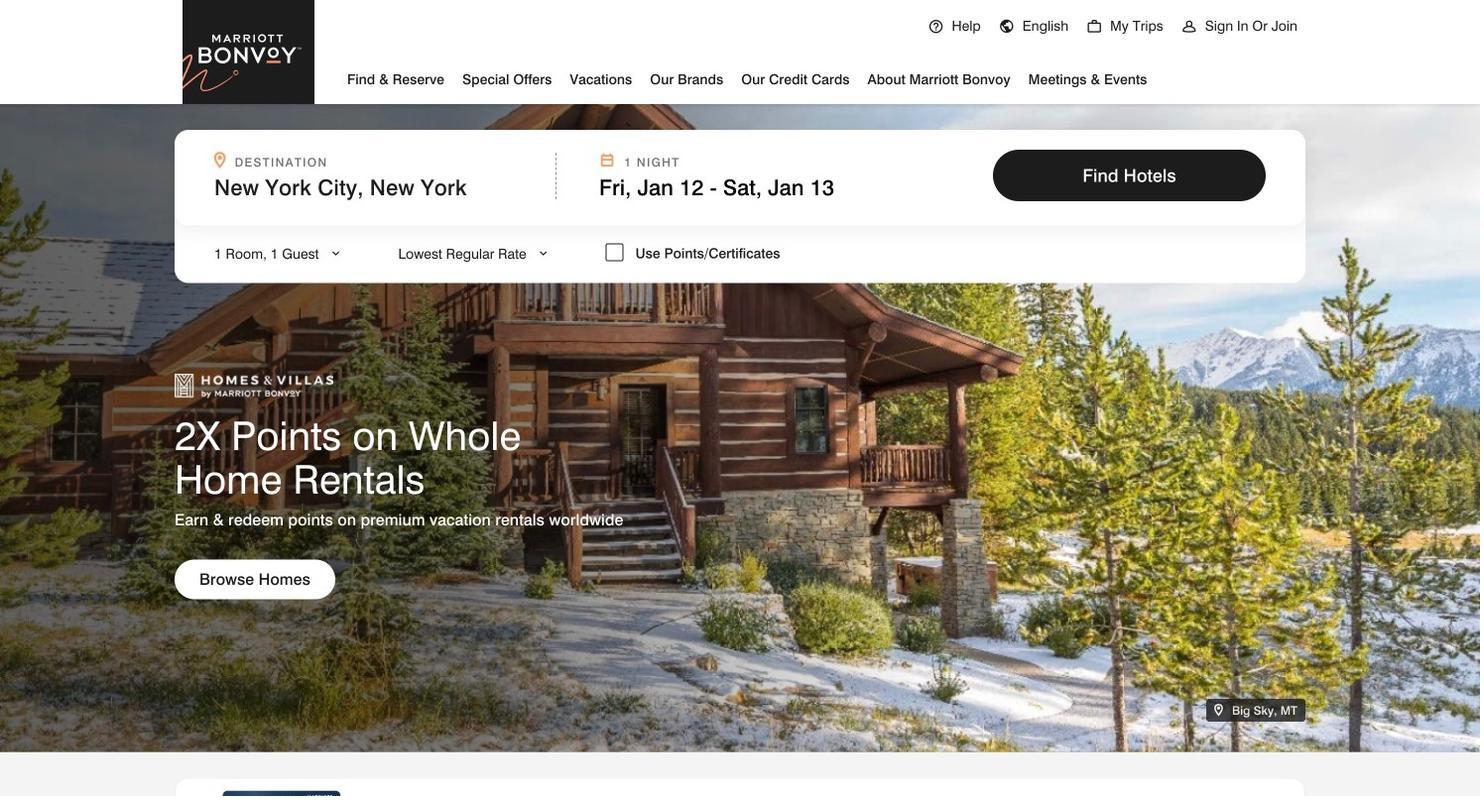 Task type: locate. For each thing, give the bounding box(es) containing it.
4 round image from the left
[[1181, 19, 1197, 35]]

None search field
[[175, 130, 1305, 283]]

3 round image from the left
[[1086, 19, 1102, 35]]

homes & villas by marriott bonvoy image
[[175, 374, 333, 398]]

dropdown down image
[[329, 246, 343, 262]]

Where can we take you? text field
[[214, 175, 518, 200]]

dropdown down image
[[536, 246, 550, 262]]

marriott bonvoy boundless® credit card from chase image
[[199, 791, 364, 797]]

2 round image from the left
[[999, 19, 1015, 35]]

round image
[[928, 19, 944, 35], [999, 19, 1015, 35], [1086, 19, 1102, 35], [1181, 19, 1197, 35]]



Task type: vqa. For each thing, say whether or not it's contained in the screenshot.
Marriott Bonvoy Boundless® Credit Card from Chase image on the bottom of the page
yes



Task type: describe. For each thing, give the bounding box(es) containing it.
1 round image from the left
[[928, 19, 944, 35]]

location image
[[1214, 704, 1229, 718]]

destination field
[[214, 175, 544, 200]]



